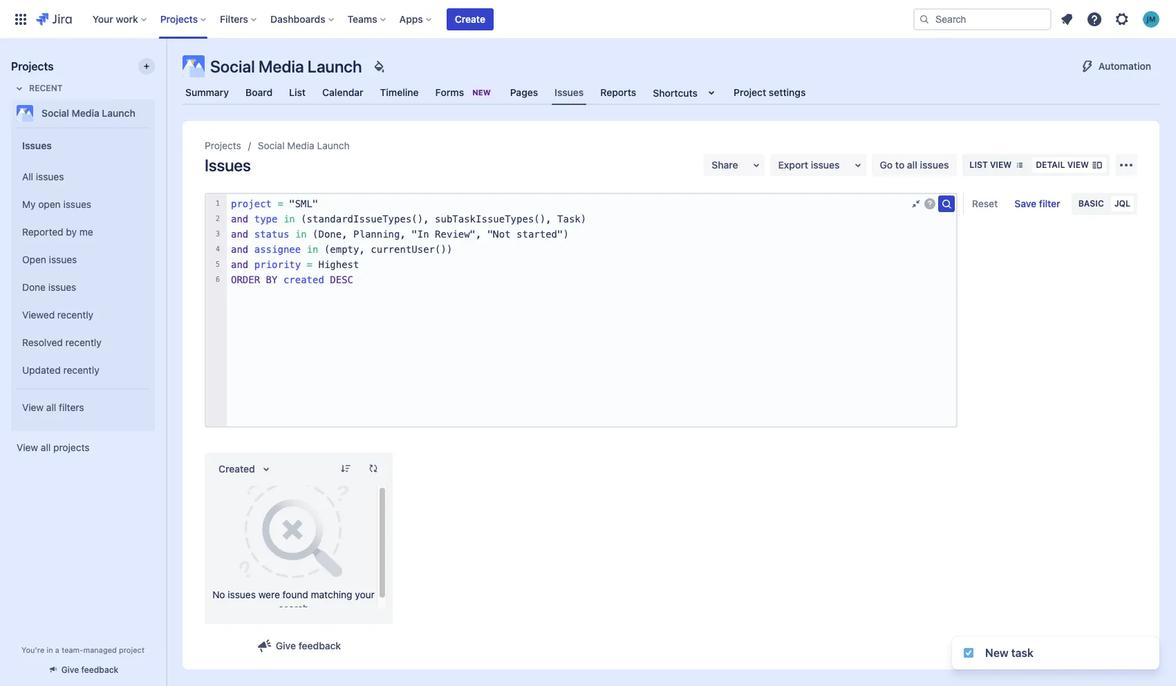 Task type: describe. For each thing, give the bounding box(es) containing it.
notifications image
[[1059, 11, 1075, 27]]

0 vertical spatial media
[[259, 57, 304, 76]]

found
[[282, 589, 308, 601]]

1 horizontal spatial issues
[[205, 156, 251, 175]]

your
[[92, 13, 113, 25]]

view all projects
[[17, 442, 90, 454]]

issues for open issues
[[49, 253, 77, 265]]

issues down all issues link
[[63, 198, 91, 210]]

work
[[116, 13, 138, 25]]

shortcuts button
[[650, 80, 723, 105]]

go
[[880, 159, 893, 171]]

pages link
[[507, 80, 541, 105]]

summary
[[185, 86, 229, 98]]

my open issues link
[[17, 191, 149, 218]]

calendar
[[322, 86, 363, 98]]

reports
[[600, 86, 636, 98]]

shortcuts
[[653, 87, 698, 99]]

issues for done issues
[[48, 281, 76, 293]]

open
[[38, 198, 61, 210]]

managed
[[83, 646, 117, 655]]

all for projects
[[41, 442, 51, 454]]

open share dialog image
[[748, 157, 764, 174]]

0 vertical spatial social media launch link
[[11, 100, 149, 127]]

teams button
[[343, 8, 391, 30]]

recently for resolved recently
[[65, 336, 101, 348]]

filters
[[59, 401, 84, 413]]

2 vertical spatial launch
[[317, 140, 350, 151]]

open
[[22, 253, 46, 265]]

view all filters
[[22, 401, 84, 413]]

2 and from the top
[[231, 229, 248, 240]]

resolved recently
[[22, 336, 101, 348]]

create button
[[447, 8, 494, 30]]

group containing issues
[[17, 127, 149, 430]]

view all filters link
[[17, 394, 149, 422]]

filters button
[[216, 8, 262, 30]]

timeline link
[[377, 80, 421, 105]]

matching
[[311, 589, 352, 601]]

recently for updated recently
[[63, 364, 99, 376]]

projects button
[[156, 8, 212, 30]]

your work
[[92, 13, 138, 25]]

1 vertical spatial issues
[[22, 139, 52, 151]]

project settings link
[[731, 80, 809, 105]]

project = "sml" and type in (standardissuetypes(), subtaskissuetypes(), task) and status in (done, planning, "in review", "not started") and assignee in (empty, currentuser()) and priority = highest order by created desc
[[231, 198, 586, 286]]

created button
[[210, 458, 283, 481]]

project
[[734, 86, 766, 98]]

currentuser())
[[371, 244, 452, 255]]

summary link
[[183, 80, 232, 105]]

to
[[895, 159, 905, 171]]

reported
[[22, 226, 63, 238]]

export issues
[[778, 159, 840, 171]]

projects for projects link
[[205, 140, 241, 151]]

view for view all filters
[[22, 401, 44, 413]]

resolved recently link
[[17, 329, 149, 357]]

projects link
[[205, 138, 241, 154]]

go to all issues
[[880, 159, 949, 171]]

project settings
[[734, 86, 806, 98]]

view for view all projects
[[17, 442, 38, 454]]

appswitcher icon image
[[12, 11, 29, 27]]

calendar link
[[320, 80, 366, 105]]

view for list view
[[990, 160, 1012, 170]]

in left 'a'
[[47, 646, 53, 655]]

primary element
[[8, 0, 913, 38]]

view for detail view
[[1067, 160, 1089, 170]]

(standardissuetypes(),
[[301, 214, 429, 225]]

all for filters
[[46, 401, 56, 413]]

viewed recently link
[[17, 301, 149, 329]]

project inside the project = "sml" and type in (standardissuetypes(), subtaskissuetypes(), task) and status in (done, planning, "in review", "not started") and assignee in (empty, currentuser()) and priority = highest order by created desc
[[231, 198, 272, 209]]

sidebar navigation image
[[151, 55, 181, 83]]

0 horizontal spatial =
[[278, 198, 283, 209]]

save filter
[[1015, 198, 1060, 209]]

were
[[258, 589, 280, 601]]

search image
[[938, 196, 955, 212]]

view all projects link
[[11, 436, 155, 460]]

save
[[1015, 198, 1037, 209]]

feedback for bottommost give feedback button
[[81, 665, 118, 676]]

filter
[[1039, 198, 1060, 209]]

list for list view
[[970, 160, 988, 170]]

your profile and settings image
[[1143, 11, 1160, 27]]

board
[[245, 86, 273, 98]]

syntax help image
[[924, 198, 935, 209]]

settings image
[[1114, 11, 1130, 27]]

recently for viewed recently
[[57, 309, 93, 321]]

started")
[[517, 229, 569, 240]]

timeline
[[380, 86, 419, 98]]

in down (done,
[[307, 244, 318, 255]]

issues for export issues
[[811, 159, 840, 171]]

sort descending image
[[340, 463, 351, 474]]

collapse recent projects image
[[11, 80, 28, 97]]

dashboards
[[270, 13, 325, 25]]

in down "sml"
[[283, 214, 295, 225]]

1 vertical spatial social
[[41, 107, 69, 119]]

teams
[[348, 13, 377, 25]]

your
[[355, 589, 375, 601]]

search
[[279, 603, 308, 615]]

issues right to
[[920, 159, 949, 171]]

assignee
[[254, 244, 301, 255]]

(done,
[[313, 229, 348, 240]]

reports link
[[598, 80, 639, 105]]

automation image
[[1079, 58, 1096, 75]]

task
[[1011, 647, 1034, 660]]

1 vertical spatial =
[[307, 259, 313, 270]]

list link
[[286, 80, 308, 105]]

new for new task
[[985, 647, 1009, 660]]

add to starred image
[[151, 105, 167, 122]]

new task button
[[952, 637, 1160, 670]]

order
[[231, 274, 260, 286]]

0 vertical spatial social
[[210, 57, 255, 76]]

no issues were found matching your search
[[212, 589, 375, 615]]

2 vertical spatial social media launch
[[258, 140, 350, 151]]

priority
[[254, 259, 301, 270]]

1 and from the top
[[231, 214, 248, 225]]

0 vertical spatial give
[[276, 640, 296, 652]]

highest
[[318, 259, 359, 270]]

1 vertical spatial projects
[[11, 60, 54, 73]]

recent
[[29, 83, 63, 93]]

jql
[[1114, 198, 1130, 209]]

create
[[455, 13, 485, 25]]



Task type: locate. For each thing, give the bounding box(es) containing it.
0 vertical spatial launch
[[308, 57, 362, 76]]

recently down resolved recently "link"
[[63, 364, 99, 376]]

view down the updated
[[22, 401, 44, 413]]

1 horizontal spatial =
[[307, 259, 313, 270]]

media down list link
[[287, 140, 314, 151]]

detail
[[1036, 160, 1065, 170]]

task icon image
[[963, 648, 974, 659]]

created
[[283, 274, 324, 286]]

list inside list link
[[289, 86, 306, 98]]

2 view from the left
[[1067, 160, 1089, 170]]

0 horizontal spatial projects
[[11, 60, 54, 73]]

my open issues
[[22, 198, 91, 210]]

1 vertical spatial new
[[985, 647, 1009, 660]]

JQL query field
[[227, 194, 910, 290]]

1 horizontal spatial new
[[985, 647, 1009, 660]]

0 vertical spatial feedback
[[298, 640, 341, 652]]

launch
[[308, 57, 362, 76], [102, 107, 135, 119], [317, 140, 350, 151]]

all
[[22, 170, 33, 182]]

1 horizontal spatial project
[[231, 198, 272, 209]]

give feedback down search
[[276, 640, 341, 652]]

0 horizontal spatial give feedback button
[[39, 659, 127, 682]]

issues up viewed recently
[[48, 281, 76, 293]]

list right board
[[289, 86, 306, 98]]

tab list containing issues
[[174, 80, 1168, 105]]

reset
[[972, 198, 998, 209]]

give
[[276, 640, 296, 652], [61, 665, 79, 676]]

jira image
[[36, 11, 72, 27], [36, 11, 72, 27]]

1 vertical spatial list
[[970, 160, 988, 170]]

media up all issues link
[[72, 107, 99, 119]]

you're in a team-managed project
[[21, 646, 144, 655]]

search image
[[919, 13, 930, 25]]

import and bulk change issues image
[[1118, 157, 1135, 174]]

view inside group
[[22, 401, 44, 413]]

launch up calendar
[[308, 57, 362, 76]]

type
[[254, 214, 278, 225]]

projects up recent
[[11, 60, 54, 73]]

1 vertical spatial give
[[61, 665, 79, 676]]

1 horizontal spatial give
[[276, 640, 296, 652]]

1 horizontal spatial give feedback
[[276, 640, 341, 652]]

1 horizontal spatial give feedback button
[[248, 635, 349, 658]]

0 horizontal spatial feedback
[[81, 665, 118, 676]]

0 vertical spatial social media launch
[[210, 57, 362, 76]]

social right projects link
[[258, 140, 285, 151]]

1 horizontal spatial projects
[[160, 13, 198, 25]]

0 horizontal spatial issues
[[22, 139, 52, 151]]

recently down the done issues link
[[57, 309, 93, 321]]

1 horizontal spatial social
[[210, 57, 255, 76]]

issues for no issues were found matching your search
[[228, 589, 256, 601]]

set background color image
[[370, 58, 387, 75]]

group containing all issues
[[17, 159, 149, 389]]

1 vertical spatial launch
[[102, 107, 135, 119]]

apps
[[399, 13, 423, 25]]

issues right all
[[36, 170, 64, 182]]

you're
[[21, 646, 44, 655]]

2 vertical spatial issues
[[205, 156, 251, 175]]

all left filters on the left
[[46, 401, 56, 413]]

view
[[990, 160, 1012, 170], [1067, 160, 1089, 170]]

0 horizontal spatial social media launch link
[[11, 100, 149, 127]]

0 vertical spatial recently
[[57, 309, 93, 321]]

0 horizontal spatial view
[[990, 160, 1012, 170]]

1 horizontal spatial list
[[970, 160, 988, 170]]

group
[[17, 127, 149, 430], [17, 159, 149, 389]]

0 vertical spatial all
[[907, 159, 917, 171]]

give feedback button down you're in a team-managed project
[[39, 659, 127, 682]]

0 horizontal spatial give
[[61, 665, 79, 676]]

save filter button
[[1006, 193, 1069, 215]]

pages
[[510, 86, 538, 98]]

1 vertical spatial recently
[[65, 336, 101, 348]]

give down team-
[[61, 665, 79, 676]]

automation
[[1099, 60, 1151, 72]]

4 and from the top
[[231, 259, 248, 270]]

and
[[231, 214, 248, 225], [231, 229, 248, 240], [231, 244, 248, 255], [231, 259, 248, 270]]

1 vertical spatial all
[[46, 401, 56, 413]]

recently down viewed recently link
[[65, 336, 101, 348]]

0 vertical spatial project
[[231, 198, 272, 209]]

reset button
[[964, 193, 1006, 215]]

0 vertical spatial give feedback button
[[248, 635, 349, 658]]

0 vertical spatial projects
[[160, 13, 198, 25]]

give down search
[[276, 640, 296, 652]]

status
[[254, 229, 289, 240]]

project up type
[[231, 198, 272, 209]]

0 vertical spatial =
[[278, 198, 283, 209]]

board link
[[243, 80, 275, 105]]

recently inside "link"
[[65, 336, 101, 348]]

all right to
[[907, 159, 917, 171]]

=
[[278, 198, 283, 209], [307, 259, 313, 270]]

0 horizontal spatial project
[[119, 646, 144, 655]]

refresh image
[[368, 463, 379, 474]]

social
[[210, 57, 255, 76], [41, 107, 69, 119], [258, 140, 285, 151]]

review",
[[435, 229, 482, 240]]

2 vertical spatial recently
[[63, 364, 99, 376]]

issues
[[555, 86, 584, 98], [22, 139, 52, 151], [205, 156, 251, 175]]

me
[[79, 226, 93, 238]]

social media launch down recent
[[41, 107, 135, 119]]

list
[[289, 86, 306, 98], [970, 160, 988, 170]]

project
[[231, 198, 272, 209], [119, 646, 144, 655]]

0 horizontal spatial list
[[289, 86, 306, 98]]

order by image
[[258, 461, 274, 478]]

automation button
[[1071, 55, 1160, 77]]

projects for projects dropdown button
[[160, 13, 198, 25]]

1 horizontal spatial feedback
[[298, 640, 341, 652]]

1 group from the top
[[17, 127, 149, 430]]

social media launch down list link
[[258, 140, 350, 151]]

issues for all issues
[[36, 170, 64, 182]]

"not
[[487, 229, 511, 240]]

resolved
[[22, 336, 63, 348]]

subtaskissuetypes(),
[[435, 214, 551, 225]]

social media launch link down list link
[[258, 138, 350, 154]]

issues down projects link
[[205, 156, 251, 175]]

export issues button
[[770, 154, 866, 176]]

reported by me
[[22, 226, 93, 238]]

banner containing your work
[[0, 0, 1176, 39]]

1 horizontal spatial social media launch link
[[258, 138, 350, 154]]

give feedback button
[[248, 635, 349, 658], [39, 659, 127, 682]]

2 horizontal spatial projects
[[205, 140, 241, 151]]

view left projects
[[17, 442, 38, 454]]

projects right work
[[160, 13, 198, 25]]

0 vertical spatial issues
[[555, 86, 584, 98]]

new
[[472, 88, 491, 97], [985, 647, 1009, 660]]

social media launch link down recent
[[11, 100, 149, 127]]

1 view from the left
[[990, 160, 1012, 170]]

3 and from the top
[[231, 244, 248, 255]]

social media launch up list link
[[210, 57, 362, 76]]

feedback for topmost give feedback button
[[298, 640, 341, 652]]

0 vertical spatial new
[[472, 88, 491, 97]]

in
[[283, 214, 295, 225], [295, 229, 307, 240], [307, 244, 318, 255], [47, 646, 53, 655]]

1 vertical spatial feedback
[[81, 665, 118, 676]]

1 vertical spatial give feedback button
[[39, 659, 127, 682]]

media up list link
[[259, 57, 304, 76]]

issues inside button
[[811, 159, 840, 171]]

1 vertical spatial give feedback
[[61, 665, 118, 676]]

my
[[22, 198, 36, 210]]

filters
[[220, 13, 248, 25]]

0 horizontal spatial give feedback
[[61, 665, 118, 676]]

social media launch
[[210, 57, 362, 76], [41, 107, 135, 119], [258, 140, 350, 151]]

updated recently link
[[17, 357, 149, 384]]

issues right pages
[[555, 86, 584, 98]]

basic
[[1078, 198, 1104, 209]]

list up reset on the right of the page
[[970, 160, 988, 170]]

1 vertical spatial social media launch
[[41, 107, 135, 119]]

viewed recently
[[22, 309, 93, 321]]

banner
[[0, 0, 1176, 39]]

issues inside the no issues were found matching your search
[[228, 589, 256, 601]]

0 horizontal spatial social
[[41, 107, 69, 119]]

apps button
[[395, 8, 437, 30]]

updated
[[22, 364, 61, 376]]

by
[[66, 226, 77, 238]]

0 vertical spatial view
[[22, 401, 44, 413]]

forms
[[435, 86, 464, 98]]

issues right no at bottom
[[228, 589, 256, 601]]

go to all issues link
[[872, 154, 957, 176]]

new right forms
[[472, 88, 491, 97]]

dashboards button
[[266, 8, 339, 30]]

done issues link
[[17, 274, 149, 301]]

1 horizontal spatial view
[[1067, 160, 1089, 170]]

desc
[[330, 274, 353, 286]]

projects
[[53, 442, 90, 454]]

detail view
[[1036, 160, 1089, 170]]

team-
[[62, 646, 83, 655]]

= up type
[[278, 198, 283, 209]]

help image
[[1086, 11, 1103, 27]]

0 vertical spatial list
[[289, 86, 306, 98]]

tab list
[[174, 80, 1168, 105]]

share
[[712, 159, 738, 171]]

2 vertical spatial media
[[287, 140, 314, 151]]

open export issues dropdown image
[[849, 157, 866, 174]]

editor image
[[910, 198, 921, 209]]

0 vertical spatial give feedback
[[276, 640, 341, 652]]

view right detail on the top right of page
[[1067, 160, 1089, 170]]

in up assignee
[[295, 229, 307, 240]]

= up the created
[[307, 259, 313, 270]]

issues down reported by me
[[49, 253, 77, 265]]

no
[[212, 589, 225, 601]]

launch down calendar link
[[317, 140, 350, 151]]

1 vertical spatial social media launch link
[[258, 138, 350, 154]]

updated recently
[[22, 364, 99, 376]]

view up reset on the right of the page
[[990, 160, 1012, 170]]

all issues
[[22, 170, 64, 182]]

2 vertical spatial all
[[41, 442, 51, 454]]

feedback down managed
[[81, 665, 118, 676]]

new left task at the right of the page
[[985, 647, 1009, 660]]

new inside button
[[985, 647, 1009, 660]]

2 vertical spatial social
[[258, 140, 285, 151]]

projects down summary link
[[205, 140, 241, 151]]

1 vertical spatial media
[[72, 107, 99, 119]]

2 horizontal spatial issues
[[555, 86, 584, 98]]

create project image
[[141, 61, 152, 72]]

1 vertical spatial view
[[17, 442, 38, 454]]

project right managed
[[119, 646, 144, 655]]

2 group from the top
[[17, 159, 149, 389]]

1 vertical spatial project
[[119, 646, 144, 655]]

your work button
[[88, 8, 152, 30]]

projects inside dropdown button
[[160, 13, 198, 25]]

2 vertical spatial projects
[[205, 140, 241, 151]]

recently
[[57, 309, 93, 321], [65, 336, 101, 348], [63, 364, 99, 376]]

issues right export
[[811, 159, 840, 171]]

0 horizontal spatial new
[[472, 88, 491, 97]]

social down recent
[[41, 107, 69, 119]]

created
[[218, 463, 255, 475]]

launch left add to starred 'icon'
[[102, 107, 135, 119]]

all left projects
[[41, 442, 51, 454]]

new for new
[[472, 88, 491, 97]]

feedback down search
[[298, 640, 341, 652]]

share button
[[703, 154, 764, 176]]

give feedback down you're in a team-managed project
[[61, 665, 118, 676]]

2 horizontal spatial social
[[258, 140, 285, 151]]

social up summary
[[210, 57, 255, 76]]

all issues link
[[17, 163, 149, 191]]

issues up all issues on the top of page
[[22, 139, 52, 151]]

planning,
[[353, 229, 406, 240]]

Search field
[[913, 8, 1052, 30]]

open issues
[[22, 253, 77, 265]]

task)
[[557, 214, 586, 225]]

give feedback button down search
[[248, 635, 349, 658]]

list for list
[[289, 86, 306, 98]]



Task type: vqa. For each thing, say whether or not it's contained in the screenshot.
the when all sub-tasks are done → move parent to done
no



